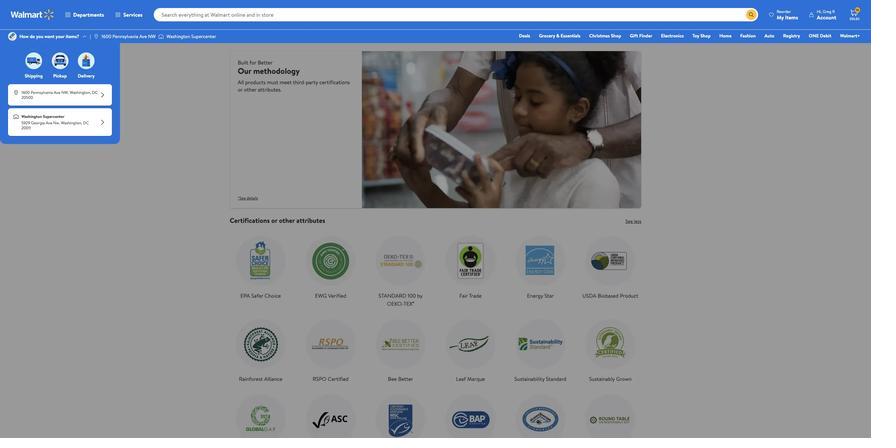 Task type: describe. For each thing, give the bounding box(es) containing it.
alliance
[[264, 376, 283, 383]]

hi, greg r account
[[817, 9, 837, 21]]

departments button
[[60, 7, 110, 23]]

how
[[19, 33, 29, 40]]

certifications or other attributes
[[230, 216, 325, 225]]

electronics link
[[659, 32, 687, 39]]

ave inside washington supercenter 5929 georgia ave nw, washington, dc 20011
[[46, 120, 52, 126]]

pennsylvania for nw,
[[31, 90, 53, 95]]

 image for delivery
[[78, 52, 95, 69]]

fair
[[460, 292, 468, 300]]

for
[[250, 59, 257, 66]]

 image for pickup
[[52, 52, 68, 69]]

certified
[[328, 376, 349, 383]]

nw,
[[61, 90, 69, 95]]

standard
[[379, 292, 407, 300]]

grown
[[617, 376, 632, 383]]

standard
[[546, 376, 567, 383]]

registry
[[784, 32, 801, 39]]

rspo
[[313, 376, 327, 383]]

items
[[786, 14, 799, 21]]

marque
[[468, 376, 485, 383]]

by
[[417, 292, 423, 300]]

usda biobased product link
[[580, 230, 642, 300]]

r
[[833, 9, 836, 14]]

account
[[817, 14, 837, 21]]

sustainably grown
[[590, 376, 632, 383]]

epa safer choice link
[[230, 230, 292, 300]]

choice
[[265, 292, 281, 300]]

1600 for 1600 pennsylvania ave nw, washington, dc 20500
[[21, 90, 30, 95]]

epa safer choice
[[241, 292, 281, 300]]

gift
[[630, 32, 639, 39]]

reorder my items
[[777, 9, 799, 21]]

ave for nw,
[[54, 90, 60, 95]]

1600 pennsylvania ave nw
[[102, 33, 156, 40]]

attributes
[[297, 216, 325, 225]]

bee better link
[[370, 313, 432, 383]]

standard 100 by oeko-tex® link
[[370, 230, 432, 308]]

see
[[626, 218, 633, 225]]

supercenter for washington supercenter
[[191, 33, 216, 40]]

energy
[[527, 292, 544, 300]]

sustainability
[[515, 376, 545, 383]]

sustainably
[[590, 376, 615, 383]]

shipping button
[[24, 51, 43, 79]]

leaf marque link
[[440, 313, 502, 383]]

shipping
[[25, 73, 43, 79]]

pickup button
[[50, 51, 70, 79]]

1 vertical spatial other
[[279, 216, 295, 225]]

how do you want your items?
[[19, 33, 79, 40]]

1600 for 1600 pennsylvania ave nw
[[102, 33, 111, 40]]

verified
[[328, 292, 347, 300]]

100
[[408, 292, 416, 300]]

safer
[[251, 292, 263, 300]]

5929
[[21, 120, 30, 126]]

items?
[[66, 33, 79, 40]]

home
[[720, 32, 732, 39]]

services
[[123, 11, 143, 18]]

usda
[[583, 292, 597, 300]]

details
[[247, 195, 258, 201]]

my
[[777, 14, 784, 21]]

16
[[856, 7, 860, 13]]

rainforest
[[239, 376, 263, 383]]

sustainability standard link
[[510, 313, 572, 383]]

want
[[45, 33, 55, 40]]

energy star link
[[510, 230, 572, 300]]

meet
[[280, 79, 292, 86]]

pickup
[[53, 73, 67, 79]]

supercenter for washington supercenter 5929 georgia ave nw, washington, dc 20011
[[43, 114, 64, 119]]

ave for nw
[[139, 33, 147, 40]]

star
[[545, 292, 554, 300]]

auto link
[[762, 32, 778, 39]]

 image for shipping
[[25, 52, 42, 69]]

deals
[[519, 32, 531, 39]]

one debit
[[809, 32, 832, 39]]

 image for washington supercenter
[[159, 33, 164, 40]]

christmas shop
[[590, 32, 622, 39]]

leaf marque
[[456, 376, 485, 383]]

walmart image
[[11, 9, 54, 20]]

search icon image
[[749, 12, 755, 17]]

gift finder
[[630, 32, 653, 39]]

do
[[30, 33, 35, 40]]

dc inside washington supercenter 5929 georgia ave nw, washington, dc 20011
[[83, 120, 89, 126]]

ewg verified link
[[300, 230, 362, 300]]

less
[[634, 218, 642, 225]]

deals link
[[516, 32, 534, 39]]

1 vertical spatial  image
[[13, 114, 19, 119]]

electronics
[[662, 32, 684, 39]]



Task type: locate. For each thing, give the bounding box(es) containing it.
rainforest alliance link
[[230, 313, 292, 383]]

1 vertical spatial ave
[[54, 90, 60, 95]]

pennsylvania inside 1600 pennsylvania ave nw, washington, dc 20500
[[31, 90, 53, 95]]

washington right nw
[[167, 33, 190, 40]]

epa
[[241, 292, 250, 300]]

tex®
[[404, 300, 414, 308]]

 image for 1600 pennsylvania ave nw, washington, dc 20500
[[13, 90, 19, 95]]

sustainability standard
[[515, 376, 567, 383]]

better right bee
[[398, 376, 413, 383]]

home link
[[717, 32, 735, 39]]

0 horizontal spatial dc
[[83, 120, 89, 126]]

1 horizontal spatial better
[[398, 376, 413, 383]]

better inside list
[[398, 376, 413, 383]]

1600 inside 1600 pennsylvania ave nw, washington, dc 20500
[[21, 90, 30, 95]]

or inside built for better our methodology all products must meet third-party certifications or other attributes.
[[238, 86, 243, 93]]

shop for toy shop
[[701, 32, 711, 39]]

1 horizontal spatial supercenter
[[191, 33, 216, 40]]

 image inside pickup button
[[52, 52, 68, 69]]

1 vertical spatial dc
[[83, 120, 89, 126]]

shop right 'toy'
[[701, 32, 711, 39]]

nw
[[148, 33, 156, 40]]

0 vertical spatial better
[[258, 59, 273, 66]]

|
[[90, 33, 91, 40]]

0 vertical spatial other
[[244, 86, 257, 93]]

20500
[[21, 95, 33, 100]]

washington inside washington supercenter 5929 georgia ave nw, washington, dc 20011
[[21, 114, 42, 119]]

0 vertical spatial supercenter
[[191, 33, 216, 40]]

washington for washington supercenter 5929 georgia ave nw, washington, dc 20011
[[21, 114, 42, 119]]

oeko-
[[387, 300, 404, 308]]

1 shop from the left
[[611, 32, 622, 39]]

ave inside 1600 pennsylvania ave nw, washington, dc 20500
[[54, 90, 60, 95]]

pennsylvania down services dropdown button
[[113, 33, 138, 40]]

 image up pickup
[[52, 52, 68, 69]]

1 vertical spatial or
[[272, 216, 278, 225]]

&
[[557, 32, 560, 39]]

supercenter inside washington supercenter 5929 georgia ave nw, washington, dc 20011
[[43, 114, 64, 119]]

1600 right "|"
[[102, 33, 111, 40]]

1 horizontal spatial pennsylvania
[[113, 33, 138, 40]]

1600 pennsylvania ave nw, washington, dc 20500
[[21, 90, 98, 100]]

0 horizontal spatial other
[[244, 86, 257, 93]]

or
[[238, 86, 243, 93], [272, 216, 278, 225]]

1 vertical spatial washington,
[[61, 120, 82, 126]]

supercenter
[[191, 33, 216, 40], [43, 114, 64, 119]]

list
[[226, 225, 646, 438]]

certifications
[[320, 79, 350, 86]]

0 horizontal spatial better
[[258, 59, 273, 66]]

0 vertical spatial pennsylvania
[[113, 33, 138, 40]]

your
[[56, 33, 65, 40]]

 image inside the shipping button
[[25, 52, 42, 69]]

or left products
[[238, 86, 243, 93]]

0 horizontal spatial supercenter
[[43, 114, 64, 119]]

0 horizontal spatial shop
[[611, 32, 622, 39]]

ewg verified
[[315, 292, 347, 300]]

0 vertical spatial  image
[[8, 32, 17, 41]]

1 horizontal spatial or
[[272, 216, 278, 225]]

pennsylvania for nw
[[113, 33, 138, 40]]

standard 100 by oeko-tex®
[[379, 292, 423, 308]]

 image up the delivery
[[78, 52, 95, 69]]

 image left 20500
[[13, 90, 19, 95]]

energy star
[[527, 292, 554, 300]]

1600 down shipping
[[21, 90, 30, 95]]

rspo certified link
[[300, 313, 362, 383]]

0 vertical spatial ave
[[139, 33, 147, 40]]

0 vertical spatial or
[[238, 86, 243, 93]]

1 horizontal spatial other
[[279, 216, 295, 225]]

shop inside "christmas shop" link
[[611, 32, 622, 39]]

Walmart Site-Wide search field
[[154, 8, 759, 21]]

shop right christmas
[[611, 32, 622, 39]]

our
[[238, 65, 252, 77]]

2 horizontal spatial ave
[[139, 33, 147, 40]]

1 horizontal spatial ave
[[54, 90, 60, 95]]

2 shop from the left
[[701, 32, 711, 39]]

 image
[[159, 33, 164, 40], [94, 34, 99, 39], [25, 52, 42, 69], [52, 52, 68, 69], [78, 52, 95, 69], [13, 90, 19, 95]]

nw,
[[53, 120, 60, 126]]

biobased
[[598, 292, 619, 300]]

list containing epa safer choice
[[226, 225, 646, 438]]

washington, inside 1600 pennsylvania ave nw, washington, dc 20500
[[70, 90, 91, 95]]

0 horizontal spatial washington
[[21, 114, 42, 119]]

better inside built for better our methodology all products must meet third-party certifications or other attributes.
[[258, 59, 273, 66]]

one debit link
[[806, 32, 835, 39]]

washington, inside washington supercenter 5929 georgia ave nw, washington, dc 20011
[[61, 120, 82, 126]]

debit
[[821, 32, 832, 39]]

washington
[[167, 33, 190, 40], [21, 114, 42, 119]]

1 horizontal spatial 1600
[[102, 33, 111, 40]]

toy shop link
[[690, 32, 714, 39]]

other
[[244, 86, 257, 93], [279, 216, 295, 225]]

departments
[[73, 11, 104, 18]]

sustainably grown link
[[580, 313, 642, 383]]

0 vertical spatial washington
[[167, 33, 190, 40]]

*see
[[238, 195, 246, 201]]

Search search field
[[154, 8, 759, 21]]

shop inside toy shop link
[[701, 32, 711, 39]]

trade
[[469, 292, 482, 300]]

dc
[[92, 90, 98, 95], [83, 120, 89, 126]]

see less
[[626, 218, 642, 225]]

0 horizontal spatial or
[[238, 86, 243, 93]]

shop for christmas shop
[[611, 32, 622, 39]]

attributes.
[[258, 86, 282, 93]]

georgia
[[31, 120, 45, 126]]

dc inside 1600 pennsylvania ave nw, washington, dc 20500
[[92, 90, 98, 95]]

registry link
[[781, 32, 804, 39]]

methodology
[[253, 65, 300, 77]]

washington up 5929
[[21, 114, 42, 119]]

*see details button
[[238, 195, 258, 201]]

 image right nw
[[159, 33, 164, 40]]

rspo certified
[[313, 376, 349, 383]]

built
[[238, 59, 249, 66]]

essentials
[[561, 32, 581, 39]]

grocery & essentials link
[[536, 32, 584, 39]]

pennsylvania down shipping
[[31, 90, 53, 95]]

2 vertical spatial ave
[[46, 120, 52, 126]]

 image inside 1600 pennsylvania ave nw, washington, dc 20500 button
[[13, 90, 19, 95]]

leaf
[[456, 376, 466, 383]]

must
[[267, 79, 279, 86]]

0 horizontal spatial pennsylvania
[[31, 90, 53, 95]]

auto
[[765, 32, 775, 39]]

fashion
[[741, 32, 756, 39]]

1 horizontal spatial washington
[[167, 33, 190, 40]]

 image inside delivery button
[[78, 52, 95, 69]]

christmas shop link
[[587, 32, 625, 39]]

*see details
[[238, 195, 258, 201]]

$96.80
[[850, 16, 860, 21]]

0 vertical spatial 1600
[[102, 33, 111, 40]]

fair trade link
[[440, 230, 502, 300]]

1 vertical spatial supercenter
[[43, 114, 64, 119]]

1600
[[102, 33, 111, 40], [21, 90, 30, 95]]

1 vertical spatial 1600
[[21, 90, 30, 95]]

grocery & essentials
[[539, 32, 581, 39]]

dc down the delivery
[[92, 90, 98, 95]]

1 horizontal spatial shop
[[701, 32, 711, 39]]

toy shop
[[693, 32, 711, 39]]

0 vertical spatial dc
[[92, 90, 98, 95]]

bee better
[[388, 376, 413, 383]]

or right certifications
[[272, 216, 278, 225]]

product
[[620, 292, 639, 300]]

 image up shipping
[[25, 52, 42, 69]]

products
[[245, 79, 266, 86]]

0 horizontal spatial ave
[[46, 120, 52, 126]]

0 horizontal spatial 1600
[[21, 90, 30, 95]]

washington for washington supercenter
[[167, 33, 190, 40]]

1 vertical spatial washington
[[21, 114, 42, 119]]

1600 pennsylvania ave nw, washington, dc 20500 button
[[13, 90, 107, 100]]

1 vertical spatial pennsylvania
[[31, 90, 53, 95]]

built for better our methodology all products must meet third-party certifications or other attributes.
[[238, 59, 350, 93]]

washington,
[[70, 90, 91, 95], [61, 120, 82, 126]]

1 horizontal spatial dc
[[92, 90, 98, 95]]

bee
[[388, 376, 397, 383]]

you
[[36, 33, 43, 40]]

1 vertical spatial better
[[398, 376, 413, 383]]

 image
[[8, 32, 17, 41], [13, 114, 19, 119]]

 image for 1600 pennsylvania ave nw
[[94, 34, 99, 39]]

better right for
[[258, 59, 273, 66]]

20011
[[21, 125, 31, 131]]

all
[[238, 79, 244, 86]]

other right the all
[[244, 86, 257, 93]]

other left attributes
[[279, 216, 295, 225]]

dc right nw,
[[83, 120, 89, 126]]

other inside built for better our methodology all products must meet third-party certifications or other attributes.
[[244, 86, 257, 93]]

 image right "|"
[[94, 34, 99, 39]]

ewg
[[315, 292, 327, 300]]

0 vertical spatial washington,
[[70, 90, 91, 95]]

see less button
[[626, 218, 642, 225]]

gift finder link
[[627, 32, 656, 39]]



Task type: vqa. For each thing, say whether or not it's contained in the screenshot.
first Best seller
no



